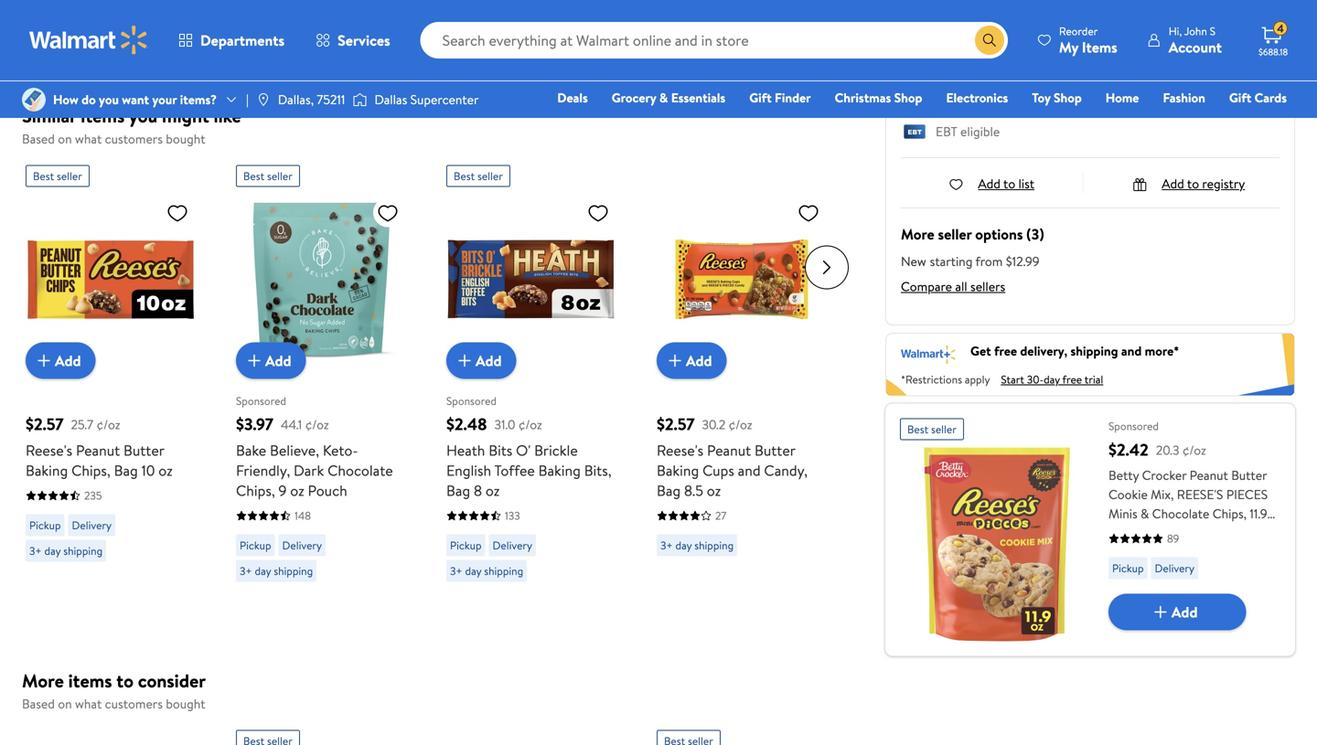 Task type: vqa. For each thing, say whether or not it's contained in the screenshot.
A
no



Task type: describe. For each thing, give the bounding box(es) containing it.
gift finder link
[[741, 88, 819, 107]]

chocolate inside sponsored $3.97 44.1 ¢/oz bake believe, keto- friendly, dark chocolate chips, 9 oz pouch
[[327, 461, 393, 481]]

customers inside more items to consider based on what customers bought
[[105, 695, 163, 713]]

grocery
[[612, 89, 656, 107]]

to inside more items to consider based on what customers bought
[[116, 668, 134, 694]]

add to favorites list, reese's peanut butter baking chips, bag 10 oz image
[[166, 202, 188, 225]]

oz inside sponsored $2.48 31.0 ¢/oz heath bits o' brickle english toffee baking bits, bag 8 oz
[[486, 481, 500, 501]]

deals
[[557, 89, 588, 107]]

butter for 10
[[124, 440, 164, 461]]

0 horizontal spatial supercenter
[[410, 91, 479, 108]]

keto-
[[323, 440, 358, 461]]

gift for finder
[[749, 89, 772, 107]]

20.3
[[1156, 441, 1179, 459]]

more items to consider based on what customers bought
[[22, 668, 206, 713]]

 image for how do you want your items?
[[22, 88, 46, 112]]

on inside more items to consider based on what customers bought
[[58, 695, 72, 713]]

oz inside sponsored $3.97 44.1 ¢/oz bake believe, keto- friendly, dark chocolate chips, 9 oz pouch
[[290, 481, 304, 501]]

3 add to cart image from the left
[[664, 350, 686, 372]]

toy shop link
[[1024, 88, 1090, 107]]

0 vertical spatial dallas
[[975, 38, 1009, 56]]

grocery & essentials link
[[603, 88, 734, 107]]

add to cart image for delivery
[[33, 350, 55, 372]]

148
[[295, 508, 311, 524]]

9
[[279, 481, 287, 501]]

start 30-day free trial
[[1001, 372, 1103, 387]]

add to favorites list, heath bits o' brickle english toffee baking bits, bag 8 oz image
[[587, 202, 609, 225]]

debit
[[1177, 114, 1209, 132]]

english
[[446, 461, 491, 481]]

add left list
[[978, 174, 1000, 192]]

& inside "link"
[[659, 89, 668, 107]]

dark
[[294, 461, 324, 481]]

next slide for similar items you might like list image
[[805, 246, 849, 289]]

mix,
[[1151, 486, 1174, 504]]

133
[[505, 508, 520, 524]]

finder
[[775, 89, 811, 107]]

pickup inside the $2.42 group
[[1112, 561, 1144, 576]]

apply
[[965, 372, 990, 387]]

¢/oz inside $2.57 30.2 ¢/oz reese's peanut butter baking cups and candy, bag 8.5 oz
[[729, 415, 752, 433]]

departments button
[[163, 18, 300, 62]]

aisle a15
[[1116, 39, 1165, 57]]

0 horizontal spatial |
[[246, 91, 249, 108]]

cookie
[[1109, 486, 1148, 504]]

¢/oz for $2.42
[[1182, 441, 1206, 459]]

items for more
[[68, 668, 112, 694]]

$2.57 for cups
[[657, 413, 695, 436]]

walmart image
[[29, 26, 148, 55]]

grocery & essentials
[[612, 89, 725, 107]]

1 horizontal spatial 75211
[[1009, 67, 1038, 85]]

best inside the $2.42 group
[[907, 422, 928, 437]]

items?
[[180, 91, 217, 108]]

$2.42
[[1109, 439, 1149, 461]]

1 horizontal spatial supercenter
[[1012, 38, 1080, 56]]

0 vertical spatial free
[[994, 342, 1017, 360]]

pieces
[[1226, 486, 1268, 504]]

you for might
[[129, 103, 158, 129]]

reese's
[[1177, 486, 1223, 504]]

add for add button within the $2.42 group
[[1172, 602, 1198, 622]]

add to list
[[978, 174, 1035, 192]]

one
[[1147, 114, 1174, 132]]

4
[[1277, 21, 1284, 36]]

bag inside $2.57 25.7 ¢/oz reese's peanut butter baking chips, bag 10 oz
[[114, 461, 138, 481]]

what inside similar items you might like based on what customers bought
[[75, 130, 102, 148]]

baking inside sponsored $2.48 31.0 ¢/oz heath bits o' brickle english toffee baking bits, bag 8 oz
[[538, 461, 581, 481]]

one debit link
[[1138, 113, 1217, 133]]

3+ day shipping down the 235
[[29, 543, 103, 559]]

bought inside similar items you might like based on what customers bought
[[166, 130, 205, 148]]

reese's for cups
[[657, 440, 703, 461]]

best seller for 148
[[243, 168, 293, 184]]

brickle
[[534, 440, 578, 461]]

reese's peanut butter baking cups and candy, bag 8.5 oz image
[[657, 194, 827, 364]]

fashion link
[[1155, 88, 1214, 107]]

add for add button corresponding to 133
[[476, 351, 502, 371]]

sponsored for $2.48
[[446, 393, 497, 409]]

believe,
[[270, 440, 319, 461]]

delivery inside the $2.42 group
[[1155, 561, 1194, 576]]

items for similar
[[81, 103, 125, 129]]

*restrictions apply
[[901, 372, 990, 387]]

4 product group from the left
[[657, 158, 827, 618]]

sponsored $2.48 31.0 ¢/oz heath bits o' brickle english toffee baking bits, bag 8 oz
[[446, 393, 611, 501]]

gift cards link
[[1221, 88, 1295, 107]]

ebt
[[936, 123, 957, 140]]

one debit
[[1147, 114, 1209, 132]]

dallas supercenter button
[[975, 38, 1080, 56]]

do
[[82, 91, 96, 108]]

your
[[152, 91, 177, 108]]

walmart plus image
[[901, 342, 956, 364]]

add for add button on top of '30.2' at bottom right
[[686, 351, 712, 371]]

shipping down '148'
[[274, 563, 313, 579]]

services button
[[300, 18, 406, 62]]

¢/oz for $3.97
[[305, 415, 329, 433]]

chocolate inside the 'sponsored $2.42 20.3 ¢/oz betty crocker peanut butter cookie mix, reese's pieces minis & chocolate chips, 11.9 oz'
[[1152, 505, 1209, 523]]

bake
[[236, 440, 266, 461]]

get
[[970, 342, 991, 360]]

christmas shop link
[[826, 88, 931, 107]]

add to registry
[[1162, 174, 1245, 192]]

0 horizontal spatial dallas
[[374, 91, 407, 108]]

candy,
[[764, 461, 808, 481]]

to for dallas,
[[950, 67, 962, 85]]

ebt eligible
[[936, 123, 1000, 140]]

minis
[[1109, 505, 1137, 523]]

options
[[975, 224, 1023, 244]]

and inside get free delivery, shipping and more* banner
[[1121, 342, 1142, 360]]

sponsored for $3.97
[[236, 393, 286, 409]]

$2.57 30.2 ¢/oz reese's peanut butter baking cups and candy, bag 8.5 oz
[[657, 413, 808, 501]]

chips, inside the 'sponsored $2.42 20.3 ¢/oz betty crocker peanut butter cookie mix, reese's pieces minis & chocolate chips, 11.9 oz'
[[1212, 505, 1247, 523]]

add button inside the $2.42 group
[[1109, 594, 1246, 631]]

get free delivery, shipping and more* banner
[[885, 333, 1295, 397]]

might
[[162, 103, 209, 129]]

chips, inside sponsored $3.97 44.1 ¢/oz bake believe, keto- friendly, dark chocolate chips, 9 oz pouch
[[236, 481, 275, 501]]

seller for 133
[[477, 168, 503, 184]]

account
[[1169, 37, 1222, 57]]

add left registry
[[1162, 174, 1184, 192]]

seller inside the $2.42 group
[[931, 422, 957, 437]]

0 vertical spatial dallas supercenter
[[975, 38, 1080, 56]]

john
[[1184, 23, 1207, 39]]

1 horizontal spatial |
[[1088, 37, 1091, 57]]

cups
[[702, 461, 734, 481]]

$688.18
[[1259, 46, 1288, 58]]

my
[[1059, 37, 1078, 57]]

8
[[474, 481, 482, 501]]

peanut for chips,
[[76, 440, 120, 461]]

ebt image
[[901, 124, 928, 142]]

betty crocker peanut butter cookie mix, reese's pieces minis & chocolate chips, 11.9 oz image
[[900, 448, 1094, 642]]

start
[[1001, 372, 1024, 387]]

home link
[[1097, 88, 1147, 107]]

seller for 148
[[267, 168, 293, 184]]

delivery down '148'
[[282, 538, 322, 553]]

christmas shop
[[835, 89, 922, 107]]

27
[[715, 508, 727, 524]]

delivery to dallas, 75211
[[901, 67, 1038, 85]]

bits
[[489, 440, 512, 461]]

hi,
[[1169, 23, 1182, 39]]

sellers
[[970, 277, 1005, 295]]

add to cart image for 148 add button
[[243, 350, 265, 372]]

0 horizontal spatial 75211
[[317, 91, 345, 108]]

how
[[53, 91, 78, 108]]

sponsored inside the 'sponsored $2.42 20.3 ¢/oz betty crocker peanut butter cookie mix, reese's pieces minis & chocolate chips, 11.9 oz'
[[1109, 418, 1159, 434]]

new
[[901, 252, 926, 270]]

gift cards registry
[[1076, 89, 1287, 132]]

and inside $2.57 30.2 ¢/oz reese's peanut butter baking cups and candy, bag 8.5 oz
[[738, 461, 761, 481]]

crocker
[[1142, 467, 1187, 484]]

44.1
[[281, 415, 302, 433]]

baking for chips,
[[26, 461, 68, 481]]

add to favorites list, reese's peanut butter baking cups and candy, bag 8.5 oz image
[[798, 202, 819, 225]]

cards
[[1255, 89, 1287, 107]]

30-
[[1027, 372, 1044, 387]]

shipping inside banner
[[1070, 342, 1118, 360]]



Task type: locate. For each thing, give the bounding box(es) containing it.
butter
[[124, 440, 164, 461], [755, 440, 795, 461], [1231, 467, 1267, 484]]

10
[[141, 461, 155, 481]]

1 vertical spatial what
[[75, 695, 102, 713]]

shipping down 133
[[484, 563, 523, 579]]

dallas, right like on the top of the page
[[278, 91, 314, 108]]

1 $2.57 from the left
[[26, 413, 64, 436]]

0 horizontal spatial reese's
[[26, 440, 72, 461]]

on
[[58, 130, 72, 148], [58, 695, 72, 713]]

best for 148
[[243, 168, 264, 184]]

89
[[1167, 531, 1179, 547]]

more for seller
[[901, 224, 934, 244]]

3+ day shipping down '148'
[[240, 563, 313, 579]]

services
[[338, 30, 390, 50]]

add button down 89
[[1109, 594, 1246, 631]]

seller inside more seller options (3) new starting from $12.99 compare all sellers
[[938, 224, 972, 244]]

delivery up christmas shop
[[901, 67, 947, 85]]

gift for cards
[[1229, 89, 1251, 107]]

add to favorites list, bake believe, keto-friendly, dark chocolate chips, 9 oz pouch image
[[377, 202, 399, 225]]

2 add to cart image from the left
[[454, 350, 476, 372]]

1 horizontal spatial dallas
[[975, 38, 1009, 56]]

you right do
[[99, 91, 119, 108]]

0 vertical spatial chocolate
[[327, 461, 393, 481]]

more for items
[[22, 668, 64, 694]]

 image right like on the top of the page
[[256, 92, 271, 107]]

add up '25.7'
[[55, 351, 81, 371]]

bought inside more items to consider based on what customers bought
[[166, 695, 205, 713]]

dallas up dallas, 75211 button
[[975, 38, 1009, 56]]

chips, left 9 on the bottom left of the page
[[236, 481, 275, 501]]

2 customers from the top
[[105, 695, 163, 713]]

¢/oz inside the 'sponsored $2.42 20.3 ¢/oz betty crocker peanut butter cookie mix, reese's pieces minis & chocolate chips, 11.9 oz'
[[1182, 441, 1206, 459]]

walmart+ link
[[1224, 113, 1295, 133]]

& right grocery
[[659, 89, 668, 107]]

0 horizontal spatial sponsored
[[236, 393, 286, 409]]

to left consider
[[116, 668, 134, 694]]

delivery down 133
[[493, 538, 532, 553]]

¢/oz right 31.0
[[518, 415, 542, 433]]

1 horizontal spatial baking
[[538, 461, 581, 481]]

add for add button related to delivery
[[55, 351, 81, 371]]

butter inside $2.57 25.7 ¢/oz reese's peanut butter baking chips, bag 10 oz
[[124, 440, 164, 461]]

1 horizontal spatial and
[[1121, 342, 1142, 360]]

heath
[[446, 440, 485, 461]]

2 horizontal spatial butter
[[1231, 467, 1267, 484]]

1 vertical spatial &
[[1141, 505, 1149, 523]]

1 vertical spatial items
[[68, 668, 112, 694]]

day inside get free delivery, shipping and more* banner
[[1044, 372, 1060, 387]]

dallas, up electronics link at the top right
[[969, 67, 1006, 85]]

0 vertical spatial and
[[1121, 342, 1142, 360]]

1 horizontal spatial bag
[[446, 481, 470, 501]]

oz right 10
[[158, 461, 173, 481]]

oz inside the 'sponsored $2.42 20.3 ¢/oz betty crocker peanut butter cookie mix, reese's pieces minis & chocolate chips, 11.9 oz'
[[1109, 524, 1121, 542]]

1 horizontal spatial chips,
[[236, 481, 275, 501]]

$2.57 for chips,
[[26, 413, 64, 436]]

add to cart image up $3.97
[[243, 350, 265, 372]]

seller for delivery
[[57, 168, 82, 184]]

bought down might
[[166, 130, 205, 148]]

| right like on the top of the page
[[246, 91, 249, 108]]

0 vertical spatial 75211
[[1009, 67, 1038, 85]]

sponsored inside sponsored $2.48 31.0 ¢/oz heath bits o' brickle english toffee baking bits, bag 8 oz
[[446, 393, 497, 409]]

gift left 'finder'
[[749, 89, 772, 107]]

peanut inside $2.57 30.2 ¢/oz reese's peanut butter baking cups and candy, bag 8.5 oz
[[707, 440, 751, 461]]

chips, inside $2.57 25.7 ¢/oz reese's peanut butter baking chips, bag 10 oz
[[71, 461, 110, 481]]

add to cart image for 133
[[454, 350, 476, 372]]

Walmart Site-Wide search field
[[420, 22, 1008, 59]]

dallas, 75211 button
[[969, 67, 1038, 85]]

add to registry button
[[1133, 174, 1245, 192]]

add to cart image
[[33, 350, 55, 372], [454, 350, 476, 372], [664, 350, 686, 372]]

¢/oz right 20.3
[[1182, 441, 1206, 459]]

$2.57 left '25.7'
[[26, 413, 64, 436]]

seller
[[57, 168, 82, 184], [267, 168, 293, 184], [477, 168, 503, 184], [938, 224, 972, 244], [931, 422, 957, 437]]

registry
[[1202, 174, 1245, 192]]

1 vertical spatial |
[[246, 91, 249, 108]]

get free delivery, shipping and more*
[[970, 342, 1179, 360]]

reese's peanut butter baking chips, bag 10 oz image
[[26, 194, 196, 364]]

compare all sellers button
[[901, 277, 1005, 295]]

items
[[1082, 37, 1117, 57]]

items left consider
[[68, 668, 112, 694]]

1 vertical spatial customers
[[105, 695, 163, 713]]

reese's for chips,
[[26, 440, 72, 461]]

all
[[955, 277, 967, 295]]

product group containing $3.97
[[236, 158, 406, 618]]

¢/oz inside sponsored $2.48 31.0 ¢/oz heath bits o' brickle english toffee baking bits, bag 8 oz
[[518, 415, 542, 433]]

add up '30.2' at bottom right
[[686, 351, 712, 371]]

items inside more items to consider based on what customers bought
[[68, 668, 112, 694]]

1 horizontal spatial you
[[129, 103, 158, 129]]

product group containing $2.48
[[446, 158, 616, 618]]

trial
[[1085, 372, 1103, 387]]

free left trial
[[1062, 372, 1082, 387]]

peanut down '30.2' at bottom right
[[707, 440, 751, 461]]

sponsored $2.42 20.3 ¢/oz betty crocker peanut butter cookie mix, reese's pieces minis & chocolate chips, 11.9 oz
[[1109, 418, 1268, 542]]

1 vertical spatial bought
[[166, 695, 205, 713]]

bag left 10
[[114, 461, 138, 481]]

dallas supercenter down services
[[374, 91, 479, 108]]

2 horizontal spatial baking
[[657, 461, 699, 481]]

reese's up 8.5
[[657, 440, 703, 461]]

1 horizontal spatial add to cart image
[[1150, 601, 1172, 623]]

departments
[[200, 30, 285, 50]]

0 horizontal spatial baking
[[26, 461, 68, 481]]

1 horizontal spatial more
[[901, 224, 934, 244]]

1 horizontal spatial dallas supercenter
[[975, 38, 1080, 56]]

chips, up the 235
[[71, 461, 110, 481]]

3+ day shipping down 133
[[450, 563, 523, 579]]

bake believe, keto-friendly, dark chocolate chips, 9 oz pouch image
[[236, 194, 406, 364]]

sponsored
[[236, 393, 286, 409], [446, 393, 497, 409], [1109, 418, 1159, 434]]

(3)
[[1026, 224, 1044, 244]]

2 what from the top
[[75, 695, 102, 713]]

supercenter
[[1012, 38, 1080, 56], [410, 91, 479, 108]]

chips, down pieces
[[1212, 505, 1247, 523]]

based inside similar items you might like based on what customers bought
[[22, 130, 55, 148]]

¢/oz for $2.48
[[518, 415, 542, 433]]

add to cart image down 89
[[1150, 601, 1172, 623]]

¢/oz inside $2.57 25.7 ¢/oz reese's peanut butter baking chips, bag 10 oz
[[97, 415, 120, 433]]

1 baking from the left
[[26, 461, 68, 481]]

0 horizontal spatial free
[[994, 342, 1017, 360]]

essentials
[[671, 89, 725, 107]]

you
[[99, 91, 119, 108], [129, 103, 158, 129]]

1 bought from the top
[[166, 130, 205, 148]]

0 horizontal spatial chocolate
[[327, 461, 393, 481]]

0 horizontal spatial peanut
[[76, 440, 120, 461]]

search icon image
[[982, 33, 997, 48]]

 image
[[22, 88, 46, 112], [256, 92, 271, 107]]

75211 up toy
[[1009, 67, 1038, 85]]

add to cart image
[[243, 350, 265, 372], [1150, 601, 1172, 623]]

Search search field
[[420, 22, 1008, 59]]

you left might
[[129, 103, 158, 129]]

customers down how do you want your items?
[[105, 130, 163, 148]]

1 vertical spatial and
[[738, 461, 761, 481]]

and right cups
[[738, 461, 761, 481]]

2 horizontal spatial peanut
[[1190, 467, 1228, 484]]

2 baking from the left
[[538, 461, 581, 481]]

1 based from the top
[[22, 130, 55, 148]]

best seller for delivery
[[33, 168, 82, 184]]

registry link
[[1068, 113, 1131, 133]]

 image left how
[[22, 88, 46, 112]]

reese's inside $2.57 30.2 ¢/oz reese's peanut butter baking cups and candy, bag 8.5 oz
[[657, 440, 703, 461]]

1 vertical spatial dallas
[[374, 91, 407, 108]]

to
[[950, 67, 962, 85], [1003, 174, 1015, 192], [1187, 174, 1199, 192], [116, 668, 134, 694]]

more inside more items to consider based on what customers bought
[[22, 668, 64, 694]]

75211 down services popup button
[[317, 91, 345, 108]]

add inside the $2.42 group
[[1172, 602, 1198, 622]]

0 horizontal spatial gift
[[749, 89, 772, 107]]

bag left 8
[[446, 481, 470, 501]]

add button
[[26, 343, 96, 379], [236, 343, 306, 379], [446, 343, 516, 379], [657, 343, 727, 379], [1109, 594, 1246, 631]]

you inside similar items you might like based on what customers bought
[[129, 103, 158, 129]]

peanut for cups
[[707, 440, 751, 461]]

dallas supercenter up dallas, 75211 button
[[975, 38, 1080, 56]]

add button for 133
[[446, 343, 516, 379]]

$3.97
[[236, 413, 273, 436]]

0 vertical spatial add to cart image
[[243, 350, 265, 372]]

chocolate
[[327, 461, 393, 481], [1152, 505, 1209, 523]]

oz right 8.5
[[707, 481, 721, 501]]

items inside similar items you might like based on what customers bought
[[81, 103, 125, 129]]

1 horizontal spatial $2.57
[[657, 413, 695, 436]]

butter inside the 'sponsored $2.42 20.3 ¢/oz betty crocker peanut butter cookie mix, reese's pieces minis & chocolate chips, 11.9 oz'
[[1231, 467, 1267, 484]]

0 vertical spatial what
[[75, 130, 102, 148]]

eligible
[[960, 123, 1000, 140]]

0 horizontal spatial more
[[22, 668, 64, 694]]

free right the get
[[994, 342, 1017, 360]]

2 horizontal spatial sponsored
[[1109, 418, 1159, 434]]

1 horizontal spatial reese's
[[657, 440, 703, 461]]

registry
[[1076, 114, 1123, 132]]

1 product group from the left
[[26, 158, 196, 618]]

$12.99
[[1006, 252, 1040, 270]]

items right how
[[81, 103, 125, 129]]

0 horizontal spatial chips,
[[71, 461, 110, 481]]

2 horizontal spatial chips,
[[1212, 505, 1247, 523]]

dallas,
[[969, 67, 1006, 85], [278, 91, 314, 108]]

butter inside $2.57 30.2 ¢/oz reese's peanut butter baking cups and candy, bag 8.5 oz
[[755, 440, 795, 461]]

add to cart image for add button within the $2.42 group
[[1150, 601, 1172, 623]]

oz right 9 on the bottom left of the page
[[290, 481, 304, 501]]

shipping up trial
[[1070, 342, 1118, 360]]

what
[[75, 130, 102, 148], [75, 695, 102, 713]]

delivery down 89
[[1155, 561, 1194, 576]]

dallas down services
[[374, 91, 407, 108]]

 image
[[353, 91, 367, 109]]

on inside similar items you might like based on what customers bought
[[58, 130, 72, 148]]

1 reese's from the left
[[26, 440, 72, 461]]

based inside more items to consider based on what customers bought
[[22, 695, 55, 713]]

to for registry
[[1187, 174, 1199, 192]]

¢/oz right '30.2' at bottom right
[[729, 415, 752, 433]]

toffee
[[494, 461, 535, 481]]

2 bought from the top
[[166, 695, 205, 713]]

0 horizontal spatial and
[[738, 461, 761, 481]]

3 baking from the left
[[657, 461, 699, 481]]

and
[[1121, 342, 1142, 360], [738, 461, 761, 481]]

1 vertical spatial add to cart image
[[1150, 601, 1172, 623]]

1 vertical spatial dallas,
[[278, 91, 314, 108]]

toy
[[1032, 89, 1051, 107]]

0 horizontal spatial &
[[659, 89, 668, 107]]

0 vertical spatial &
[[659, 89, 668, 107]]

list
[[1018, 174, 1035, 192]]

bag inside $2.57 30.2 ¢/oz reese's peanut butter baking cups and candy, bag 8.5 oz
[[657, 481, 681, 501]]

1 horizontal spatial chocolate
[[1152, 505, 1209, 523]]

christmas
[[835, 89, 891, 107]]

baking inside $2.57 30.2 ¢/oz reese's peanut butter baking cups and candy, bag 8.5 oz
[[657, 461, 699, 481]]

customers inside similar items you might like based on what customers bought
[[105, 130, 163, 148]]

1 horizontal spatial shop
[[1054, 89, 1082, 107]]

sponsored $3.97 44.1 ¢/oz bake believe, keto- friendly, dark chocolate chips, 9 oz pouch
[[236, 393, 393, 501]]

oz right 8
[[486, 481, 500, 501]]

more inside more seller options (3) new starting from $12.99 compare all sellers
[[901, 224, 934, 244]]

0 horizontal spatial you
[[99, 91, 119, 108]]

2 on from the top
[[58, 695, 72, 713]]

0 vertical spatial items
[[81, 103, 125, 129]]

gift inside the gift cards registry
[[1229, 89, 1251, 107]]

best for 133
[[454, 168, 475, 184]]

¢/oz inside sponsored $3.97 44.1 ¢/oz bake believe, keto- friendly, dark chocolate chips, 9 oz pouch
[[305, 415, 329, 433]]

0 vertical spatial more
[[901, 224, 934, 244]]

0 vertical spatial customers
[[105, 130, 163, 148]]

0 vertical spatial based
[[22, 130, 55, 148]]

1 horizontal spatial add to cart image
[[454, 350, 476, 372]]

add for 148 add button
[[265, 351, 291, 371]]

gift left cards
[[1229, 89, 1251, 107]]

what inside more items to consider based on what customers bought
[[75, 695, 102, 713]]

add to list button
[[949, 174, 1035, 192]]

2 gift from the left
[[1229, 89, 1251, 107]]

1 vertical spatial 75211
[[317, 91, 345, 108]]

0 horizontal spatial  image
[[22, 88, 46, 112]]

¢/oz right '25.7'
[[97, 415, 120, 433]]

0 vertical spatial bought
[[166, 130, 205, 148]]

1 gift from the left
[[749, 89, 772, 107]]

shop for christmas shop
[[894, 89, 922, 107]]

0 horizontal spatial shop
[[894, 89, 922, 107]]

1 vertical spatial dallas supercenter
[[374, 91, 479, 108]]

dallas supercenter
[[975, 38, 1080, 56], [374, 91, 479, 108]]

delivery
[[901, 67, 947, 85], [72, 518, 112, 533], [282, 538, 322, 553], [493, 538, 532, 553], [1155, 561, 1194, 576]]

product group
[[26, 158, 196, 618], [236, 158, 406, 618], [446, 158, 616, 618], [657, 158, 827, 618]]

peanut up reese's
[[1190, 467, 1228, 484]]

walmart+
[[1232, 114, 1287, 132]]

0 horizontal spatial $2.57
[[26, 413, 64, 436]]

baking for cups
[[657, 461, 699, 481]]

8.5
[[684, 481, 703, 501]]

1 vertical spatial free
[[1062, 372, 1082, 387]]

baking inside $2.57 25.7 ¢/oz reese's peanut butter baking chips, bag 10 oz
[[26, 461, 68, 481]]

best seller for 133
[[454, 168, 503, 184]]

delivery down the 235
[[72, 518, 112, 533]]

bits,
[[584, 461, 611, 481]]

$2.57 25.7 ¢/oz reese's peanut butter baking chips, bag 10 oz
[[26, 413, 173, 481]]

add up 44.1
[[265, 351, 291, 371]]

*restrictions
[[901, 372, 962, 387]]

¢/oz right 44.1
[[305, 415, 329, 433]]

shop for toy shop
[[1054, 89, 1082, 107]]

add button up '25.7'
[[26, 343, 96, 379]]

heath bits o' brickle english toffee baking bits, bag 8 oz image
[[446, 194, 616, 364]]

oz inside $2.57 25.7 ¢/oz reese's peanut butter baking chips, bag 10 oz
[[158, 461, 173, 481]]

based
[[22, 130, 55, 148], [22, 695, 55, 713]]

2 $2.57 from the left
[[657, 413, 695, 436]]

add button for delivery
[[26, 343, 96, 379]]

peanut down '25.7'
[[76, 440, 120, 461]]

home
[[1106, 89, 1139, 107]]

0 vertical spatial |
[[1088, 37, 1091, 57]]

$2.57 inside $2.57 25.7 ¢/oz reese's peanut butter baking chips, bag 10 oz
[[26, 413, 64, 436]]

pickup
[[29, 518, 61, 533], [240, 538, 271, 553], [450, 538, 482, 553], [1112, 561, 1144, 576]]

oz
[[158, 461, 173, 481], [290, 481, 304, 501], [486, 481, 500, 501], [707, 481, 721, 501], [1109, 524, 1121, 542]]

to left list
[[1003, 174, 1015, 192]]

2 horizontal spatial bag
[[657, 481, 681, 501]]

add button up $2.48 at the left bottom
[[446, 343, 516, 379]]

0 vertical spatial supercenter
[[1012, 38, 1080, 56]]

to up electronics
[[950, 67, 962, 85]]

2 shop from the left
[[1054, 89, 1082, 107]]

¢/oz
[[97, 415, 120, 433], [305, 415, 329, 433], [518, 415, 542, 433], [729, 415, 752, 433], [1182, 441, 1206, 459]]

and left more*
[[1121, 342, 1142, 360]]

like
[[214, 103, 241, 129]]

oz inside $2.57 30.2 ¢/oz reese's peanut butter baking cups and candy, bag 8.5 oz
[[707, 481, 721, 501]]

$2.42 group
[[885, 404, 1295, 656]]

add up 31.0
[[476, 351, 502, 371]]

0 horizontal spatial add to cart image
[[243, 350, 265, 372]]

|
[[1088, 37, 1091, 57], [246, 91, 249, 108]]

1 horizontal spatial sponsored
[[446, 393, 497, 409]]

 image for dallas, 75211
[[256, 92, 271, 107]]

1 add to cart image from the left
[[33, 350, 55, 372]]

starting
[[930, 252, 973, 270]]

1 horizontal spatial &
[[1141, 505, 1149, 523]]

similar items you might like based on what customers bought
[[22, 103, 241, 148]]

to left registry
[[1187, 174, 1199, 192]]

best for delivery
[[33, 168, 54, 184]]

bought down consider
[[166, 695, 205, 713]]

bag inside sponsored $2.48 31.0 ¢/oz heath bits o' brickle english toffee baking bits, bag 8 oz
[[446, 481, 470, 501]]

baking
[[26, 461, 68, 481], [538, 461, 581, 481], [657, 461, 699, 481]]

sponsored up $2.48 at the left bottom
[[446, 393, 497, 409]]

0 horizontal spatial dallas supercenter
[[374, 91, 479, 108]]

shop right toy
[[1054, 89, 1082, 107]]

3+ day shipping
[[660, 538, 734, 553], [29, 543, 103, 559], [240, 563, 313, 579], [450, 563, 523, 579]]

2 reese's from the left
[[657, 440, 703, 461]]

shipping
[[1070, 342, 1118, 360], [694, 538, 734, 553], [63, 543, 103, 559], [274, 563, 313, 579], [484, 563, 523, 579]]

1 on from the top
[[58, 130, 72, 148]]

to for list
[[1003, 174, 1015, 192]]

pouch
[[308, 481, 347, 501]]

0 vertical spatial on
[[58, 130, 72, 148]]

shop
[[894, 89, 922, 107], [1054, 89, 1082, 107]]

sponsored inside sponsored $3.97 44.1 ¢/oz bake believe, keto- friendly, dark chocolate chips, 9 oz pouch
[[236, 393, 286, 409]]

hi, john s account
[[1169, 23, 1222, 57]]

shipping down 27 on the right
[[694, 538, 734, 553]]

add down 89
[[1172, 602, 1198, 622]]

peanut inside $2.57 25.7 ¢/oz reese's peanut butter baking chips, bag 10 oz
[[76, 440, 120, 461]]

1 horizontal spatial dallas,
[[969, 67, 1006, 85]]

best seller inside the $2.42 group
[[907, 422, 957, 437]]

1 horizontal spatial peanut
[[707, 440, 751, 461]]

reese's inside $2.57 25.7 ¢/oz reese's peanut butter baking chips, bag 10 oz
[[26, 440, 72, 461]]

add button up $3.97
[[236, 343, 306, 379]]

a15
[[1146, 39, 1165, 57]]

| right my
[[1088, 37, 1091, 57]]

& right "minis"
[[1141, 505, 1149, 523]]

you for want
[[99, 91, 119, 108]]

shop up ebt icon
[[894, 89, 922, 107]]

oz down "minis"
[[1109, 524, 1121, 542]]

1 shop from the left
[[894, 89, 922, 107]]

add button up '30.2' at bottom right
[[657, 343, 727, 379]]

31.0
[[494, 415, 515, 433]]

0 horizontal spatial dallas,
[[278, 91, 314, 108]]

chocolate right dark
[[327, 461, 393, 481]]

1 vertical spatial more
[[22, 668, 64, 694]]

0 vertical spatial dallas,
[[969, 67, 1006, 85]]

0 horizontal spatial bag
[[114, 461, 138, 481]]

2 based from the top
[[22, 695, 55, 713]]

customers down consider
[[105, 695, 163, 713]]

toy shop
[[1032, 89, 1082, 107]]

sponsored up $3.97
[[236, 393, 286, 409]]

$2.57 inside $2.57 30.2 ¢/oz reese's peanut butter baking cups and candy, bag 8.5 oz
[[657, 413, 695, 436]]

electronics
[[946, 89, 1008, 107]]

shipping down the 235
[[63, 543, 103, 559]]

1 horizontal spatial  image
[[256, 92, 271, 107]]

1 vertical spatial based
[[22, 695, 55, 713]]

1 horizontal spatial gift
[[1229, 89, 1251, 107]]

bag left 8.5
[[657, 481, 681, 501]]

reese's down '25.7'
[[26, 440, 72, 461]]

want
[[122, 91, 149, 108]]

2 horizontal spatial add to cart image
[[664, 350, 686, 372]]

dallas, 75211
[[278, 91, 345, 108]]

1 horizontal spatial free
[[1062, 372, 1082, 387]]

add button for 148
[[236, 343, 306, 379]]

1 horizontal spatial butter
[[755, 440, 795, 461]]

peanut inside the 'sponsored $2.42 20.3 ¢/oz betty crocker peanut butter cookie mix, reese's pieces minis & chocolate chips, 11.9 oz'
[[1190, 467, 1228, 484]]

$2.57 left '30.2' at bottom right
[[657, 413, 695, 436]]

compare
[[901, 277, 952, 295]]

add
[[978, 174, 1000, 192], [1162, 174, 1184, 192], [55, 351, 81, 371], [265, 351, 291, 371], [476, 351, 502, 371], [686, 351, 712, 371], [1172, 602, 1198, 622]]

sponsored up $2.42
[[1109, 418, 1159, 434]]

from
[[975, 252, 1003, 270]]

0 horizontal spatial butter
[[124, 440, 164, 461]]

1 vertical spatial on
[[58, 695, 72, 713]]

0 horizontal spatial add to cart image
[[33, 350, 55, 372]]

2 product group from the left
[[236, 158, 406, 618]]

chocolate up 89
[[1152, 505, 1209, 523]]

1 vertical spatial supercenter
[[410, 91, 479, 108]]

&
[[659, 89, 668, 107], [1141, 505, 1149, 523]]

1 customers from the top
[[105, 130, 163, 148]]

1 vertical spatial chocolate
[[1152, 505, 1209, 523]]

3 product group from the left
[[446, 158, 616, 618]]

& inside the 'sponsored $2.42 20.3 ¢/oz betty crocker peanut butter cookie mix, reese's pieces minis & chocolate chips, 11.9 oz'
[[1141, 505, 1149, 523]]

1 what from the top
[[75, 130, 102, 148]]

3+ day shipping down 27 on the right
[[660, 538, 734, 553]]

add to cart image inside the $2.42 group
[[1150, 601, 1172, 623]]

butter for candy,
[[755, 440, 795, 461]]



